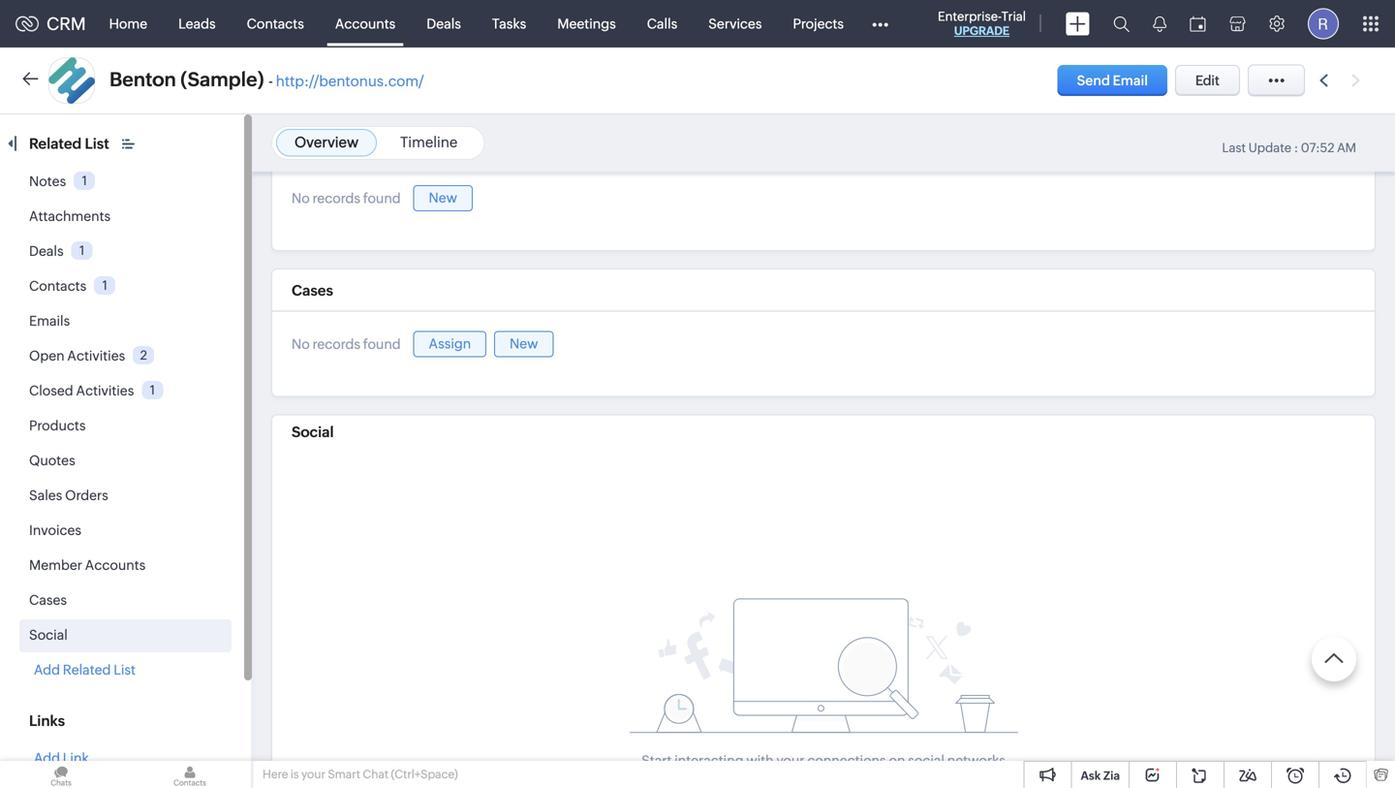 Task type: describe. For each thing, give the bounding box(es) containing it.
1 for contacts
[[102, 278, 107, 293]]

1 vertical spatial social
[[29, 627, 68, 643]]

profile element
[[1297, 0, 1351, 47]]

ask zia
[[1081, 769, 1121, 782]]

start interacting with your connections on social networks
[[642, 753, 1006, 768]]

timeline link
[[400, 134, 458, 151]]

tasks
[[492, 16, 527, 32]]

add related list
[[34, 662, 136, 678]]

closed activities
[[29, 383, 134, 398]]

activities for closed activities
[[76, 383, 134, 398]]

link
[[63, 750, 89, 766]]

1 vertical spatial new link
[[494, 331, 554, 357]]

0 vertical spatial new link
[[413, 185, 473, 212]]

no for new
[[292, 191, 310, 206]]

new for bottom new link
[[510, 336, 539, 351]]

meetings
[[558, 16, 616, 32]]

member accounts
[[29, 557, 146, 573]]

services
[[709, 16, 762, 32]]

overview link
[[295, 134, 359, 151]]

home link
[[94, 0, 163, 47]]

(ctrl+space)
[[391, 768, 458, 781]]

social
[[909, 753, 945, 768]]

closed activities link
[[29, 383, 134, 398]]

open activities link
[[29, 348, 125, 364]]

1 horizontal spatial your
[[777, 753, 805, 768]]

products
[[29, 418, 86, 433]]

send email button
[[1058, 65, 1168, 96]]

sales orders link
[[29, 488, 108, 503]]

profile image
[[1309, 8, 1340, 39]]

ask
[[1081, 769, 1102, 782]]

0 vertical spatial deals
[[427, 16, 461, 32]]

crm
[[47, 14, 86, 34]]

0 horizontal spatial deals
[[29, 243, 64, 259]]

send
[[1078, 73, 1111, 88]]

07:52
[[1302, 141, 1335, 155]]

tasks link
[[477, 0, 542, 47]]

no records found for assign
[[292, 336, 401, 352]]

invoices link
[[29, 523, 81, 538]]

crm link
[[16, 14, 86, 34]]

emails link
[[29, 313, 70, 329]]

connections
[[808, 753, 887, 768]]

assign link
[[413, 331, 487, 357]]

leads
[[178, 16, 216, 32]]

timeline
[[400, 134, 458, 151]]

projects
[[793, 16, 844, 32]]

1 for deals
[[79, 243, 85, 258]]

no records found for new
[[292, 191, 401, 206]]

related list
[[29, 135, 112, 152]]

1 for closed activities
[[150, 383, 155, 397]]

1 vertical spatial contacts link
[[29, 278, 86, 294]]

:
[[1295, 141, 1299, 155]]

services link
[[693, 0, 778, 47]]

leads link
[[163, 0, 231, 47]]

contacts image
[[129, 761, 251, 788]]

edit button
[[1176, 65, 1241, 96]]

accounts link
[[320, 0, 411, 47]]

sales
[[29, 488, 62, 503]]

signals image
[[1154, 16, 1167, 32]]

next record image
[[1352, 74, 1365, 87]]

1 vertical spatial related
[[63, 662, 111, 678]]

calls
[[647, 16, 678, 32]]

logo image
[[16, 16, 39, 32]]

1 horizontal spatial deals link
[[411, 0, 477, 47]]

enterprise-
[[938, 9, 1002, 24]]

benton
[[110, 68, 176, 91]]

open activities
[[29, 348, 125, 364]]

no for assign
[[292, 336, 310, 352]]

is
[[291, 768, 299, 781]]

add for add link
[[34, 750, 60, 766]]

meetings link
[[542, 0, 632, 47]]



Task type: vqa. For each thing, say whether or not it's contained in the screenshot.


Task type: locate. For each thing, give the bounding box(es) containing it.
-
[[269, 73, 273, 90]]

1 horizontal spatial deals
[[427, 16, 461, 32]]

activities
[[67, 348, 125, 364], [76, 383, 134, 398]]

0 horizontal spatial new link
[[413, 185, 473, 212]]

1 vertical spatial no
[[292, 336, 310, 352]]

your right is
[[302, 768, 326, 781]]

add
[[34, 662, 60, 678], [34, 750, 60, 766]]

0 horizontal spatial new
[[429, 190, 458, 206]]

2 add from the top
[[34, 750, 60, 766]]

1 horizontal spatial accounts
[[335, 16, 396, 32]]

orders
[[65, 488, 108, 503]]

add link
[[34, 750, 89, 766]]

closed
[[29, 383, 73, 398]]

1 horizontal spatial cases
[[292, 282, 333, 299]]

create menu image
[[1066, 12, 1091, 35]]

0 horizontal spatial social
[[29, 627, 68, 643]]

deals link down attachments link
[[29, 243, 64, 259]]

add down social link
[[34, 662, 60, 678]]

attachments link
[[29, 208, 111, 224]]

here is your smart chat (ctrl+space)
[[263, 768, 458, 781]]

signals element
[[1142, 0, 1179, 48]]

accounts up http://bentonus.com/
[[335, 16, 396, 32]]

2 found from the top
[[363, 336, 401, 352]]

here
[[263, 768, 288, 781]]

1 vertical spatial contacts
[[29, 278, 86, 294]]

0 vertical spatial related
[[29, 135, 82, 152]]

trial
[[1002, 9, 1027, 24]]

accounts right member
[[85, 557, 146, 573]]

contacts link up 'emails' link
[[29, 278, 86, 294]]

0 horizontal spatial accounts
[[85, 557, 146, 573]]

1 up the open activities
[[102, 278, 107, 293]]

0 vertical spatial found
[[363, 191, 401, 206]]

deals left "tasks"
[[427, 16, 461, 32]]

found
[[363, 191, 401, 206], [363, 336, 401, 352]]

new down timeline link
[[429, 190, 458, 206]]

1 found from the top
[[363, 191, 401, 206]]

search element
[[1102, 0, 1142, 48]]

start
[[642, 753, 672, 768]]

your
[[777, 753, 805, 768], [302, 768, 326, 781]]

cases
[[292, 282, 333, 299], [29, 592, 67, 608]]

found left assign link on the left top of the page
[[363, 336, 401, 352]]

chats image
[[0, 761, 122, 788]]

am
[[1338, 141, 1357, 155]]

contacts up 'emails' link
[[29, 278, 86, 294]]

0 vertical spatial list
[[85, 135, 109, 152]]

1 records from the top
[[313, 191, 361, 206]]

contacts
[[247, 16, 304, 32], [29, 278, 86, 294]]

social link
[[29, 627, 68, 643]]

(sample)
[[180, 68, 264, 91]]

1 vertical spatial found
[[363, 336, 401, 352]]

1 vertical spatial list
[[114, 662, 136, 678]]

2
[[140, 348, 147, 362]]

deals link left "tasks"
[[411, 0, 477, 47]]

1 no from the top
[[292, 191, 310, 206]]

deals down attachments link
[[29, 243, 64, 259]]

1 vertical spatial no records found
[[292, 336, 401, 352]]

records for assign
[[313, 336, 361, 352]]

upgrade
[[955, 24, 1010, 37]]

0 vertical spatial contacts
[[247, 16, 304, 32]]

links
[[29, 713, 65, 729]]

sales orders
[[29, 488, 108, 503]]

1 vertical spatial deals link
[[29, 243, 64, 259]]

products link
[[29, 418, 86, 433]]

related
[[29, 135, 82, 152], [63, 662, 111, 678]]

smart
[[328, 768, 361, 781]]

0 horizontal spatial cases
[[29, 592, 67, 608]]

1 horizontal spatial new
[[510, 336, 539, 351]]

assign
[[429, 336, 471, 351]]

1
[[82, 173, 87, 188], [79, 243, 85, 258], [102, 278, 107, 293], [150, 383, 155, 397]]

records for new
[[313, 191, 361, 206]]

new for new link to the top
[[429, 190, 458, 206]]

open
[[29, 348, 65, 364]]

0 horizontal spatial contacts link
[[29, 278, 86, 294]]

projects link
[[778, 0, 860, 47]]

1 horizontal spatial social
[[292, 424, 334, 441]]

records
[[313, 191, 361, 206], [313, 336, 361, 352]]

0 vertical spatial no
[[292, 191, 310, 206]]

overview
[[295, 134, 359, 151]]

member
[[29, 557, 82, 573]]

enterprise-trial upgrade
[[938, 9, 1027, 37]]

1 vertical spatial accounts
[[85, 557, 146, 573]]

1 vertical spatial add
[[34, 750, 60, 766]]

previous record image
[[1320, 74, 1329, 87]]

list
[[85, 135, 109, 152], [114, 662, 136, 678]]

contacts up the benton (sample) - http://bentonus.com/
[[247, 16, 304, 32]]

1 down attachments link
[[79, 243, 85, 258]]

cases link
[[29, 592, 67, 608]]

invoices
[[29, 523, 81, 538]]

add left 'link'
[[34, 750, 60, 766]]

quotes link
[[29, 453, 75, 468]]

0 horizontal spatial your
[[302, 768, 326, 781]]

your right the with
[[777, 753, 805, 768]]

new link
[[413, 185, 473, 212], [494, 331, 554, 357]]

activities down open activities link
[[76, 383, 134, 398]]

attachments
[[29, 208, 111, 224]]

1 horizontal spatial list
[[114, 662, 136, 678]]

1 horizontal spatial contacts link
[[231, 0, 320, 47]]

1 for notes
[[82, 173, 87, 188]]

add for add related list
[[34, 662, 60, 678]]

contacts link
[[231, 0, 320, 47], [29, 278, 86, 294]]

0 vertical spatial activities
[[67, 348, 125, 364]]

notes
[[29, 174, 66, 189]]

http://bentonus.com/
[[276, 73, 424, 90]]

0 vertical spatial add
[[34, 662, 60, 678]]

1 right notes link
[[82, 173, 87, 188]]

calendar image
[[1190, 16, 1207, 32]]

quotes
[[29, 453, 75, 468]]

0 vertical spatial new
[[429, 190, 458, 206]]

new right assign
[[510, 336, 539, 351]]

Other Modules field
[[860, 8, 902, 39]]

emails
[[29, 313, 70, 329]]

activities up closed activities link
[[67, 348, 125, 364]]

found down timeline link
[[363, 191, 401, 206]]

1 vertical spatial activities
[[76, 383, 134, 398]]

send email
[[1078, 73, 1149, 88]]

new
[[429, 190, 458, 206], [510, 336, 539, 351]]

interacting
[[675, 753, 744, 768]]

benton (sample) - http://bentonus.com/
[[110, 68, 424, 91]]

1 horizontal spatial new link
[[494, 331, 554, 357]]

networks
[[948, 753, 1006, 768]]

activities for open activities
[[67, 348, 125, 364]]

edit
[[1196, 73, 1220, 88]]

1 add from the top
[[34, 662, 60, 678]]

notes link
[[29, 174, 66, 189]]

search image
[[1114, 16, 1130, 32]]

create menu element
[[1055, 0, 1102, 47]]

deals
[[427, 16, 461, 32], [29, 243, 64, 259]]

on
[[889, 753, 906, 768]]

home
[[109, 16, 147, 32]]

1 horizontal spatial contacts
[[247, 16, 304, 32]]

last
[[1223, 141, 1247, 155]]

found for new
[[363, 191, 401, 206]]

found for assign
[[363, 336, 401, 352]]

0 vertical spatial deals link
[[411, 0, 477, 47]]

update
[[1249, 141, 1292, 155]]

2 no from the top
[[292, 336, 310, 352]]

1 right closed activities link
[[150, 383, 155, 397]]

0 vertical spatial cases
[[292, 282, 333, 299]]

related up notes
[[29, 135, 82, 152]]

email
[[1113, 73, 1149, 88]]

zia
[[1104, 769, 1121, 782]]

0 horizontal spatial contacts
[[29, 278, 86, 294]]

2 records from the top
[[313, 336, 361, 352]]

chat
[[363, 768, 389, 781]]

0 horizontal spatial deals link
[[29, 243, 64, 259]]

2 no records found from the top
[[292, 336, 401, 352]]

0 vertical spatial social
[[292, 424, 334, 441]]

0 vertical spatial records
[[313, 191, 361, 206]]

last update : 07:52 am
[[1223, 141, 1357, 155]]

no records found
[[292, 191, 401, 206], [292, 336, 401, 352]]

calls link
[[632, 0, 693, 47]]

new link right assign link on the left top of the page
[[494, 331, 554, 357]]

http://bentonus.com/ link
[[276, 73, 424, 90]]

1 vertical spatial new
[[510, 336, 539, 351]]

0 vertical spatial accounts
[[335, 16, 396, 32]]

member accounts link
[[29, 557, 146, 573]]

0 vertical spatial no records found
[[292, 191, 401, 206]]

new link down timeline link
[[413, 185, 473, 212]]

with
[[747, 753, 774, 768]]

contacts link up the benton (sample) - http://bentonus.com/
[[231, 0, 320, 47]]

1 no records found from the top
[[292, 191, 401, 206]]

0 horizontal spatial list
[[85, 135, 109, 152]]

1 vertical spatial records
[[313, 336, 361, 352]]

related down social link
[[63, 662, 111, 678]]

1 vertical spatial cases
[[29, 592, 67, 608]]

1 vertical spatial deals
[[29, 243, 64, 259]]

0 vertical spatial contacts link
[[231, 0, 320, 47]]

social
[[292, 424, 334, 441], [29, 627, 68, 643]]



